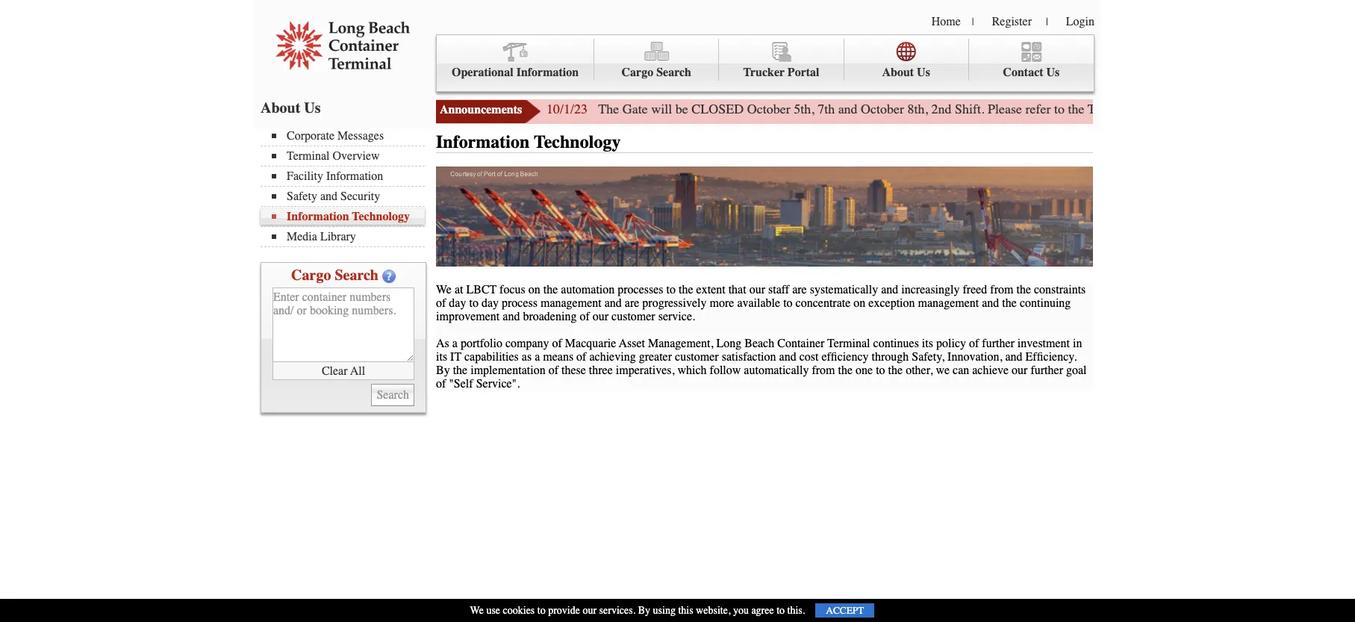 Task type: vqa. For each thing, say whether or not it's contained in the screenshot.
Search in menu bar
yes



Task type: locate. For each thing, give the bounding box(es) containing it.
to right one
[[876, 363, 886, 377]]

0 vertical spatial cargo
[[622, 66, 654, 79]]

lbct
[[466, 283, 497, 296]]

us inside contact us link
[[1047, 66, 1060, 79]]

1 vertical spatial menu bar
[[261, 128, 432, 247]]

us up 8th,
[[917, 66, 931, 79]]

information down safety
[[287, 210, 349, 223]]

policy
[[937, 337, 967, 350]]

2 day from the left
[[482, 296, 499, 310]]

library
[[320, 230, 356, 243]]

gate right 'truck'
[[1123, 101, 1148, 117]]

management up policy
[[918, 296, 979, 310]]

hours
[[1152, 101, 1185, 117]]

the left continuing
[[1003, 296, 1017, 310]]

freed
[[963, 283, 988, 296]]

0 horizontal spatial we
[[436, 283, 452, 296]]

0 horizontal spatial gate
[[623, 101, 648, 117]]

our
[[750, 283, 766, 296], [593, 310, 609, 323], [1012, 363, 1028, 377], [583, 604, 597, 617]]

1 horizontal spatial menu bar
[[436, 34, 1095, 92]]

1 horizontal spatial us
[[917, 66, 931, 79]]

facility
[[287, 170, 323, 183]]

0 horizontal spatial us
[[304, 99, 321, 117]]

0 vertical spatial about us
[[882, 66, 931, 79]]

terminal overview link
[[272, 149, 425, 163]]

through
[[872, 350, 909, 363]]

capabilities
[[465, 350, 519, 363]]

0 horizontal spatial by
[[436, 363, 450, 377]]

provide
[[548, 604, 580, 617]]

menu bar containing corporate messages
[[261, 128, 432, 247]]

a
[[452, 337, 458, 350], [535, 350, 540, 363]]

the left 'truck'
[[1069, 101, 1085, 117]]

by left using
[[638, 604, 651, 617]]

1 horizontal spatial search
[[657, 66, 692, 79]]

0 vertical spatial we
[[436, 283, 452, 296]]

terminal inside corporate messages terminal overview facility information safety and security information technology media library
[[287, 149, 330, 163]]

of
[[436, 296, 446, 310], [580, 310, 590, 323], [552, 337, 562, 350], [969, 337, 979, 350], [577, 350, 587, 363], [549, 363, 559, 377], [436, 377, 446, 390]]

the left one
[[838, 363, 853, 377]]

web
[[1188, 101, 1210, 117]]

search up be
[[657, 66, 692, 79]]

the up broadening
[[544, 283, 558, 296]]

1 horizontal spatial cargo search
[[622, 66, 692, 79]]

terminal inside the as a portfolio company of macquarie asset management, long beach container terminal continues its policy of further investment in its it capabilities as a means of achieving greater customer satisfaction and cost efficiency through safety, innovation, and efficiency​. by the implementation of these three imperatives, which follow automatically from the one to the other, we can achieve our further goal of "self service".​​
[[828, 337, 871, 350]]

2 vertical spatial further
[[1031, 363, 1064, 377]]

corporate messages terminal overview facility information safety and security information technology media library
[[287, 129, 410, 243]]

day left focus
[[482, 296, 499, 310]]

terminal down corporate
[[287, 149, 330, 163]]

1 vertical spatial customer
[[675, 350, 719, 363]]

technology down 10/1/23
[[534, 131, 621, 152]]

1 horizontal spatial further
[[1031, 363, 1064, 377]]

operational information link
[[437, 39, 595, 81]]

agree
[[752, 604, 774, 617]]

about up 8th,
[[882, 66, 914, 79]]

0 horizontal spatial menu bar
[[261, 128, 432, 247]]

us up corporate
[[304, 99, 321, 117]]

home link
[[932, 15, 961, 28]]

0 vertical spatial about
[[882, 66, 914, 79]]

of right the means at the left bottom
[[577, 350, 587, 363]]

1 horizontal spatial customer
[[675, 350, 719, 363]]

terminal
[[287, 149, 330, 163], [828, 337, 871, 350]]

1 horizontal spatial about
[[882, 66, 914, 79]]

technology down security
[[352, 210, 410, 223]]

by
[[436, 363, 450, 377], [638, 604, 651, 617]]

technology inside corporate messages terminal overview facility information safety and security information technology media library
[[352, 210, 410, 223]]

login link
[[1066, 15, 1095, 28]]

october left 5th,
[[747, 101, 791, 117]]

we inside we at lbct focus on the automation processes to the extent that our staff are systematically and increasingly freed from the constraints of day to day process management and are progressively more available to concentrate on exception management and the continuing improvement and broadening of our customer service.
[[436, 283, 452, 296]]

2 horizontal spatial us
[[1047, 66, 1060, 79]]

beach
[[745, 337, 775, 350]]

1 gate from the left
[[623, 101, 648, 117]]

0 horizontal spatial about us
[[261, 99, 321, 117]]

further up achieve
[[982, 337, 1015, 350]]

1 vertical spatial terminal
[[828, 337, 871, 350]]

1 horizontal spatial are
[[793, 283, 807, 296]]

concentrate
[[796, 296, 851, 310]]

contact
[[1003, 66, 1044, 79]]

continuing
[[1020, 296, 1071, 310]]

increasingly
[[902, 283, 960, 296]]

trucker
[[744, 66, 785, 79]]

day left "lbct"
[[449, 296, 466, 310]]

and left efficiency​.
[[1006, 350, 1023, 363]]

1 horizontal spatial management
[[918, 296, 979, 310]]

we for we use cookies to provide our services. by using this website, you agree to this.
[[470, 604, 484, 617]]

security
[[341, 190, 380, 203]]

0 vertical spatial customer
[[612, 310, 656, 323]]

Enter container numbers and/ or booking numbers.  text field
[[273, 288, 415, 362]]

by inside the as a portfolio company of macquarie asset management, long beach container terminal continues its policy of further investment in its it capabilities as a means of achieving greater customer satisfaction and cost efficiency through safety, innovation, and efficiency​. by the implementation of these three imperatives, which follow automatically from the one to the other, we can achieve our further goal of "self service".​​
[[436, 363, 450, 377]]

management up macquarie at the left of the page
[[541, 296, 602, 310]]

0 horizontal spatial cargo search
[[291, 267, 379, 284]]

from inside the as a portfolio company of macquarie asset management, long beach container terminal continues its policy of further investment in its it capabilities as a means of achieving greater customer satisfaction and cost efficiency through safety, innovation, and efficiency​. by the implementation of these three imperatives, which follow automatically from the one to the other, we can achieve our further goal of "self service".​​
[[812, 363, 835, 377]]

0 vertical spatial by
[[436, 363, 450, 377]]

from right freed
[[991, 283, 1014, 296]]

and left cost at right
[[779, 350, 797, 363]]

1 vertical spatial we
[[470, 604, 484, 617]]

cargo search up will
[[622, 66, 692, 79]]

1 horizontal spatial we
[[470, 604, 484, 617]]

us inside about us link
[[917, 66, 931, 79]]

0 horizontal spatial management
[[541, 296, 602, 310]]

about us link
[[844, 39, 969, 81]]

0 horizontal spatial october
[[747, 101, 791, 117]]

10/1/23 the gate will be closed october 5th, 7th and october 8th, 2nd shift. please refer to the truck gate hours web page for further gate detail
[[547, 101, 1356, 117]]

long
[[717, 337, 742, 350]]

| left "login"
[[1046, 16, 1049, 28]]

1 vertical spatial technology
[[352, 210, 410, 223]]

we left use
[[470, 604, 484, 617]]

customer right greater
[[675, 350, 719, 363]]

for
[[1243, 101, 1258, 117]]

and up asset
[[605, 296, 622, 310]]

cargo
[[622, 66, 654, 79], [291, 267, 331, 284]]

1 horizontal spatial terminal
[[828, 337, 871, 350]]

1 horizontal spatial its
[[922, 337, 934, 350]]

0 horizontal spatial terminal
[[287, 149, 330, 163]]

the
[[599, 101, 619, 117]]

0 horizontal spatial from
[[812, 363, 835, 377]]

cargo search inside menu bar
[[622, 66, 692, 79]]

cargo search
[[622, 66, 692, 79], [291, 267, 379, 284]]

from
[[991, 283, 1014, 296], [812, 363, 835, 377]]

1 vertical spatial search
[[335, 267, 379, 284]]

cookies
[[503, 604, 535, 617]]

2 gate from the left
[[1123, 101, 1148, 117]]

greater
[[639, 350, 672, 363]]

a right as on the bottom left of the page
[[452, 337, 458, 350]]

clear
[[322, 364, 348, 378]]

information up 10/1/23
[[517, 66, 579, 79]]

1 horizontal spatial technology
[[534, 131, 621, 152]]

cargo inside menu bar
[[622, 66, 654, 79]]

are up asset
[[625, 296, 640, 310]]

home
[[932, 15, 961, 28]]

more
[[710, 296, 735, 310]]

information down overview
[[326, 170, 383, 183]]

0 vertical spatial search
[[657, 66, 692, 79]]

our up macquarie at the left of the page
[[593, 310, 609, 323]]

which
[[678, 363, 707, 377]]

1 horizontal spatial october
[[861, 101, 905, 117]]

1 vertical spatial about us
[[261, 99, 321, 117]]

overview
[[333, 149, 380, 163]]

us for about us link on the top
[[917, 66, 931, 79]]

1 horizontal spatial cargo
[[622, 66, 654, 79]]

we left at
[[436, 283, 452, 296]]

on right focus
[[529, 283, 541, 296]]

services.
[[599, 604, 636, 617]]

menu bar containing operational information
[[436, 34, 1095, 92]]

as
[[522, 350, 532, 363]]

the left other,
[[889, 363, 903, 377]]

further right for in the top right of the page
[[1262, 101, 1298, 117]]

cargo up will
[[622, 66, 654, 79]]

further down investment
[[1031, 363, 1064, 377]]

its left the it
[[436, 350, 448, 363]]

0 horizontal spatial |
[[972, 16, 974, 28]]

0 horizontal spatial customer
[[612, 310, 656, 323]]

are right staff
[[793, 283, 807, 296]]

about
[[882, 66, 914, 79], [261, 99, 301, 117]]

on left exception
[[854, 296, 866, 310]]

1 | from the left
[[972, 16, 974, 28]]

0 vertical spatial terminal
[[287, 149, 330, 163]]

day
[[449, 296, 466, 310], [482, 296, 499, 310]]

None submit
[[372, 384, 415, 406]]

macquarie
[[565, 337, 616, 350]]

three
[[589, 363, 613, 377]]

about us up 8th,
[[882, 66, 931, 79]]

and right 7th on the top of page
[[839, 101, 858, 117]]

1 vertical spatial cargo
[[291, 267, 331, 284]]

broadening
[[523, 310, 577, 323]]

processes
[[618, 283, 664, 296]]

1 horizontal spatial by
[[638, 604, 651, 617]]

about up corporate
[[261, 99, 301, 117]]

0 vertical spatial menu bar
[[436, 34, 1095, 92]]

1 horizontal spatial |
[[1046, 16, 1049, 28]]

to up service.
[[667, 283, 676, 296]]

the left the "constraints"
[[1017, 283, 1032, 296]]

accept button
[[816, 604, 875, 618]]

| right home 'link' in the right of the page
[[972, 16, 974, 28]]

1 horizontal spatial about us
[[882, 66, 931, 79]]

1 horizontal spatial day
[[482, 296, 499, 310]]

of down broadening
[[552, 337, 562, 350]]

0 horizontal spatial cargo
[[291, 267, 331, 284]]

in
[[1073, 337, 1083, 350]]

2 horizontal spatial further
[[1262, 101, 1298, 117]]

1 management from the left
[[541, 296, 602, 310]]

0 horizontal spatial day
[[449, 296, 466, 310]]

0 horizontal spatial about
[[261, 99, 301, 117]]

and right safety
[[320, 190, 338, 203]]

implementation
[[471, 363, 546, 377]]

its
[[922, 337, 934, 350], [436, 350, 448, 363]]

0 vertical spatial further
[[1262, 101, 1298, 117]]

1 horizontal spatial gate
[[1123, 101, 1148, 117]]

this
[[678, 604, 694, 617]]

us right contact
[[1047, 66, 1060, 79]]

october left 8th,
[[861, 101, 905, 117]]

to right 'available'
[[784, 296, 793, 310]]

we
[[936, 363, 950, 377]]

1 horizontal spatial from
[[991, 283, 1014, 296]]

terminal up one
[[828, 337, 871, 350]]

gate right "the"
[[623, 101, 648, 117]]

0 vertical spatial technology
[[534, 131, 621, 152]]

that
[[729, 283, 747, 296]]

customer inside the as a portfolio company of macquarie asset management, long beach container terminal continues its policy of further investment in its it capabilities as a means of achieving greater customer satisfaction and cost efficiency through safety, innovation, and efficiency​. by the implementation of these three imperatives, which follow automatically from the one to the other, we can achieve our further goal of "self service".​​
[[675, 350, 719, 363]]

cargo search down the 'library'
[[291, 267, 379, 284]]

from down container
[[812, 363, 835, 377]]

10/1/23
[[547, 101, 588, 117]]

us
[[917, 66, 931, 79], [1047, 66, 1060, 79], [304, 99, 321, 117]]

search down media library link
[[335, 267, 379, 284]]

1 vertical spatial about
[[261, 99, 301, 117]]

search
[[657, 66, 692, 79], [335, 267, 379, 284]]

by left the it
[[436, 363, 450, 377]]

1 vertical spatial cargo search
[[291, 267, 379, 284]]

1 day from the left
[[449, 296, 466, 310]]

management
[[541, 296, 602, 310], [918, 296, 979, 310]]

5th,
[[794, 101, 815, 117]]

of down automation
[[580, 310, 590, 323]]

0 vertical spatial from
[[991, 283, 1014, 296]]

technology
[[534, 131, 621, 152], [352, 210, 410, 223]]

of left "self
[[436, 377, 446, 390]]

0 vertical spatial cargo search
[[622, 66, 692, 79]]

0 horizontal spatial technology
[[352, 210, 410, 223]]

1 vertical spatial from
[[812, 363, 835, 377]]

2 management from the left
[[918, 296, 979, 310]]

1 vertical spatial further
[[982, 337, 1015, 350]]

its left policy
[[922, 337, 934, 350]]

cargo down media
[[291, 267, 331, 284]]

about us up corporate
[[261, 99, 321, 117]]

innovation,
[[948, 350, 1003, 363]]

our right achieve
[[1012, 363, 1028, 377]]

to inside the as a portfolio company of macquarie asset management, long beach container terminal continues its policy of further investment in its it capabilities as a means of achieving greater customer satisfaction and cost efficiency through safety, innovation, and efficiency​. by the implementation of these three imperatives, which follow automatically from the one to the other, we can achieve our further goal of "self service".​​
[[876, 363, 886, 377]]

a right "as"
[[535, 350, 540, 363]]

customer up asset
[[612, 310, 656, 323]]

menu bar
[[436, 34, 1095, 92], [261, 128, 432, 247]]

the down portfolio
[[453, 363, 468, 377]]



Task type: describe. For each thing, give the bounding box(es) containing it.
messages
[[338, 129, 384, 143]]

focus
[[500, 283, 526, 296]]

to right refer
[[1055, 101, 1065, 117]]

0 horizontal spatial further
[[982, 337, 1015, 350]]

we at lbct focus on the automation processes to the extent that our staff are systematically and increasingly freed from the constraints of day to day process management and are progressively more available to concentrate on exception management and the continuing improvement and broadening of our customer service.
[[436, 283, 1086, 323]]

media library link
[[272, 230, 425, 243]]

page
[[1214, 101, 1239, 117]]

contact us
[[1003, 66, 1060, 79]]

1 october from the left
[[747, 101, 791, 117]]

0 horizontal spatial its
[[436, 350, 448, 363]]

imperatives,
[[616, 363, 675, 377]]

0 horizontal spatial are
[[625, 296, 640, 310]]

safety and security link
[[272, 190, 425, 203]]

2 october from the left
[[861, 101, 905, 117]]

to right at
[[469, 296, 479, 310]]

register
[[992, 15, 1032, 28]]

extent
[[697, 283, 726, 296]]

and left continuing
[[982, 296, 1000, 310]]

operational information
[[452, 66, 579, 79]]

1 horizontal spatial a
[[535, 350, 540, 363]]

safety,
[[912, 350, 945, 363]]

trucker portal
[[744, 66, 820, 79]]

process
[[502, 296, 538, 310]]

information technology
[[436, 131, 621, 152]]

search inside menu bar
[[657, 66, 692, 79]]

gate
[[1301, 101, 1324, 117]]

exception
[[869, 296, 915, 310]]

announcements
[[440, 103, 522, 117]]

shift.
[[955, 101, 985, 117]]

the left extent at the top right of page
[[679, 283, 694, 296]]

one
[[856, 363, 873, 377]]

be
[[676, 101, 688, 117]]

other,
[[906, 363, 933, 377]]

systematically
[[810, 283, 879, 296]]

cargo search link
[[595, 39, 720, 81]]

achieve
[[973, 363, 1009, 377]]

continues
[[874, 337, 919, 350]]

investment
[[1018, 337, 1070, 350]]

of right policy
[[969, 337, 979, 350]]

automatically
[[744, 363, 809, 377]]

this.
[[788, 604, 805, 617]]

customer inside we at lbct focus on the automation processes to the extent that our staff are systematically and increasingly freed from the constraints of day to day process management and are progressively more available to concentrate on exception management and the continuing improvement and broadening of our customer service.
[[612, 310, 656, 323]]

login
[[1066, 15, 1095, 28]]

efficiency​.
[[1026, 350, 1077, 363]]

constraints
[[1034, 283, 1086, 296]]

and down focus
[[503, 310, 520, 323]]

we for we at lbct focus on the automation processes to the extent that our staff are systematically and increasingly freed from the constraints of day to day process management and are progressively more available to concentrate on exception management and the continuing improvement and broadening of our customer service.
[[436, 283, 452, 296]]

as a portfolio company of macquarie asset management, long beach container terminal continues its policy of further investment in its it capabilities as a means of achieving greater customer satisfaction and cost efficiency through safety, innovation, and efficiency​. by the implementation of these three imperatives, which follow automatically from the one to the other, we can achieve our further goal of "self service".​​
[[436, 337, 1087, 390]]

portfolio
[[461, 337, 503, 350]]

it
[[450, 350, 462, 363]]

accept
[[826, 605, 865, 616]]

our right the that
[[750, 283, 766, 296]]

truck
[[1088, 101, 1120, 117]]

to right cookies
[[538, 604, 546, 617]]

please
[[988, 101, 1023, 117]]

automation
[[561, 283, 615, 296]]

2 | from the left
[[1046, 16, 1049, 28]]

we use cookies to provide our services. by using this website, you agree to this.
[[470, 604, 805, 617]]

our inside the as a portfolio company of macquarie asset management, long beach container terminal continues its policy of further investment in its it capabilities as a means of achieving greater customer satisfaction and cost efficiency through safety, innovation, and efficiency​. by the implementation of these three imperatives, which follow automatically from the one to the other, we can achieve our further goal of "self service".​​
[[1012, 363, 1028, 377]]

at
[[455, 283, 463, 296]]

"self
[[449, 377, 473, 390]]

use
[[487, 604, 500, 617]]

all
[[350, 364, 365, 378]]

our right the provide
[[583, 604, 597, 617]]

service.
[[659, 310, 695, 323]]

goal
[[1067, 363, 1087, 377]]

information down announcements
[[436, 131, 530, 152]]

refer
[[1026, 101, 1051, 117]]

and inside corporate messages terminal overview facility information safety and security information technology media library
[[320, 190, 338, 203]]

safety
[[287, 190, 317, 203]]

information technology link
[[272, 210, 425, 223]]

container
[[778, 337, 825, 350]]

0 horizontal spatial on
[[529, 283, 541, 296]]

1 vertical spatial by
[[638, 604, 651, 617]]

and left increasingly
[[882, 283, 899, 296]]

0 horizontal spatial search
[[335, 267, 379, 284]]

clear all button
[[273, 362, 415, 380]]

service".​​
[[476, 377, 520, 390]]

us for contact us link at the right
[[1047, 66, 1060, 79]]

management,
[[648, 337, 714, 350]]

trucker portal link
[[720, 39, 844, 81]]

asset
[[619, 337, 645, 350]]

progressively
[[643, 296, 707, 310]]

you
[[733, 604, 749, 617]]

1 horizontal spatial on
[[854, 296, 866, 310]]

7th
[[818, 101, 835, 117]]

detail
[[1327, 101, 1356, 117]]

of left at
[[436, 296, 446, 310]]

closed
[[692, 101, 744, 117]]

corporate
[[287, 129, 335, 143]]

as
[[436, 337, 449, 350]]

improvement
[[436, 310, 500, 323]]

to left this.
[[777, 604, 785, 617]]

about inside menu bar
[[882, 66, 914, 79]]

available
[[738, 296, 781, 310]]

these
[[562, 363, 586, 377]]

media
[[287, 230, 317, 243]]

8th,
[[908, 101, 929, 117]]

from inside we at lbct focus on the automation processes to the extent that our staff are systematically and increasingly freed from the constraints of day to day process management and are progressively more available to concentrate on exception management and the continuing improvement and broadening of our customer service.
[[991, 283, 1014, 296]]

will
[[651, 101, 672, 117]]

follow
[[710, 363, 741, 377]]

operational
[[452, 66, 514, 79]]

clear all
[[322, 364, 365, 378]]

about us inside menu bar
[[882, 66, 931, 79]]

facility information link
[[272, 170, 425, 183]]

can
[[953, 363, 970, 377]]

satisfaction
[[722, 350, 776, 363]]

0 horizontal spatial a
[[452, 337, 458, 350]]

of left the these
[[549, 363, 559, 377]]

means
[[543, 350, 574, 363]]



